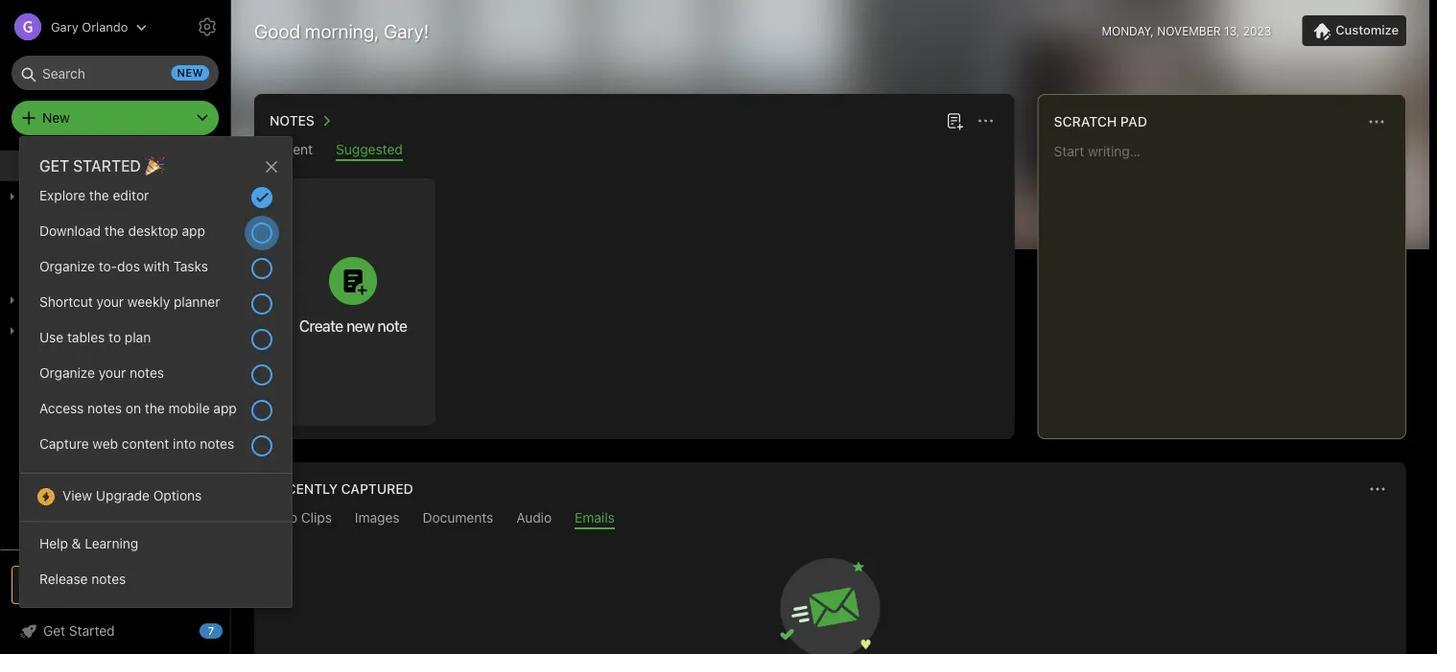 Task type: vqa. For each thing, say whether or not it's contained in the screenshot.
Tab List containing Web Clips
yes



Task type: locate. For each thing, give the bounding box(es) containing it.
new button
[[12, 101, 219, 135]]

view upgrade options link
[[20, 482, 291, 513]]

More actions field
[[973, 107, 999, 134], [1363, 108, 1390, 135], [1364, 476, 1391, 503]]

recently
[[270, 481, 338, 497]]

organize your notes link
[[20, 359, 291, 394]]

view
[[62, 488, 92, 503]]

3 dropdown list menu from the top
[[20, 530, 291, 601]]

tab list containing web clips
[[258, 510, 1403, 530]]

2 vertical spatial the
[[145, 400, 165, 416]]

tasks up planner on the top left of page
[[173, 258, 208, 274]]

1 vertical spatial tab list
[[258, 510, 1403, 530]]

notes down explore
[[42, 219, 79, 235]]

tab list for notes
[[258, 142, 1011, 161]]

0 vertical spatial upgrade
[[96, 488, 150, 503]]

click to collapse image
[[223, 619, 237, 642]]

0 horizontal spatial notes
[[42, 219, 79, 235]]

organize for organize your notes
[[39, 365, 95, 380]]

the inside "link"
[[89, 187, 109, 203]]

images
[[355, 510, 400, 526]]

dropdown list menu containing explore the editor
[[20, 181, 291, 482]]

tasks
[[42, 250, 77, 266], [173, 258, 208, 274]]

1 horizontal spatial app
[[213, 400, 237, 416]]

capture web content into notes
[[39, 436, 234, 451]]

create new note button
[[271, 178, 436, 426]]

1 dropdown list menu from the top
[[20, 181, 291, 482]]

2 organize from the top
[[39, 365, 95, 380]]

access notes on the mobile app link
[[20, 394, 291, 430]]

0 vertical spatial your
[[96, 294, 124, 309]]

captured
[[341, 481, 413, 497]]

help
[[39, 535, 68, 551]]

tab list
[[258, 142, 1011, 161], [258, 510, 1403, 530]]

organize
[[39, 258, 95, 274], [39, 365, 95, 380]]

expand notebooks image
[[5, 293, 20, 308]]

notes
[[270, 113, 315, 129], [42, 219, 79, 235]]

scratch
[[1054, 114, 1117, 130]]

shortcuts
[[43, 189, 103, 205]]

2 tab list from the top
[[258, 510, 1403, 530]]

home
[[42, 158, 79, 174]]

morning,
[[305, 19, 379, 42]]

upgrade down learning at bottom left
[[99, 577, 156, 593]]

view upgrade options
[[62, 488, 202, 503]]

1 vertical spatial upgrade
[[99, 577, 156, 593]]

access
[[39, 400, 84, 416]]

shortcut your weekly planner
[[39, 294, 220, 309]]

2 dropdown list menu from the top
[[20, 482, 291, 530]]

upgrade button
[[12, 566, 219, 604]]

tab list containing recent
[[258, 142, 1011, 161]]

your
[[96, 294, 124, 309], [99, 365, 126, 380]]

download the desktop app
[[39, 223, 205, 238]]

Search text field
[[25, 56, 205, 90]]

1 horizontal spatial with
[[144, 258, 170, 274]]

create new note
[[299, 317, 407, 335]]

with right dos
[[144, 258, 170, 274]]

1 horizontal spatial new
[[346, 317, 374, 335]]

new
[[42, 110, 70, 126]]

orlando
[[82, 20, 128, 34]]

the down get started 🎉
[[89, 187, 109, 203]]

1 vertical spatial notes
[[42, 219, 79, 235]]

the up tasks button at the top left of page
[[104, 223, 125, 238]]

editor
[[113, 187, 149, 203]]

suggested tab panel
[[254, 161, 1015, 439]]

notes up recent
[[270, 113, 315, 129]]

0 vertical spatial with
[[144, 258, 170, 274]]

1 horizontal spatial tasks
[[173, 258, 208, 274]]

dropdown list menu containing view upgrade options
[[20, 482, 291, 530]]

more actions image
[[974, 109, 997, 132], [1365, 110, 1388, 133], [1366, 478, 1389, 501]]

1 vertical spatial the
[[104, 223, 125, 238]]

recently captured button
[[266, 478, 413, 501]]

7
[[208, 625, 214, 638]]

your up tags button
[[96, 294, 124, 309]]

0 horizontal spatial app
[[182, 223, 205, 238]]

1 vertical spatial new
[[346, 317, 374, 335]]

your up trash link
[[99, 365, 126, 380]]

upgrade
[[96, 488, 150, 503], [99, 577, 156, 593]]

audio
[[516, 510, 552, 526]]

organize your notes
[[39, 365, 164, 380]]

organize up notebooks
[[39, 258, 95, 274]]

new search field
[[25, 56, 209, 90]]

more actions image for recently captured
[[1366, 478, 1389, 501]]

dropdown list menu
[[20, 181, 291, 482], [20, 482, 291, 530], [20, 530, 291, 601]]

0 vertical spatial app
[[182, 223, 205, 238]]

1 tab list from the top
[[258, 142, 1011, 161]]

get
[[43, 623, 65, 639]]

🎉
[[145, 157, 160, 175]]

new down settings "image"
[[177, 67, 203, 79]]

new
[[177, 67, 203, 79], [346, 317, 374, 335]]

to-
[[99, 258, 117, 274]]

web
[[270, 510, 297, 526]]

app right the desktop
[[182, 223, 205, 238]]

notes
[[130, 365, 164, 380], [87, 400, 122, 416], [200, 436, 234, 451], [91, 571, 126, 587]]

notebooks link
[[0, 285, 229, 316]]

1 organize from the top
[[39, 258, 95, 274]]

1 horizontal spatial notes
[[270, 113, 315, 129]]

gary!
[[384, 19, 429, 42]]

tasks down the 'download'
[[42, 250, 77, 266]]

trash
[[42, 396, 76, 412]]

Account field
[[0, 8, 147, 46]]

0 horizontal spatial new
[[177, 67, 203, 79]]

recent
[[270, 142, 313, 157]]

tables
[[67, 329, 105, 345]]

web
[[92, 436, 118, 451]]

app
[[182, 223, 205, 238], [213, 400, 237, 416]]

notes inside notes button
[[270, 113, 315, 129]]

0 vertical spatial the
[[89, 187, 109, 203]]

with down use tables to plan
[[90, 354, 116, 369]]

download the desktop app link
[[20, 215, 291, 252]]

0 vertical spatial notes
[[270, 113, 315, 129]]

organize up the trash
[[39, 365, 95, 380]]

your for shortcut
[[96, 294, 124, 309]]

me
[[119, 354, 138, 369]]

notes inside notes link
[[42, 219, 79, 235]]

0 horizontal spatial tasks
[[42, 250, 77, 266]]

started
[[73, 157, 141, 175]]

app right mobile in the bottom of the page
[[213, 400, 237, 416]]

0 vertical spatial tab list
[[258, 142, 1011, 161]]

your for organize
[[99, 365, 126, 380]]

Help and Learning task checklist field
[[0, 616, 230, 647]]

notes down the use tables to plan link
[[130, 365, 164, 380]]

dropdown list menu containing help & learning
[[20, 530, 291, 601]]

1 vertical spatial with
[[90, 354, 116, 369]]

0 vertical spatial organize
[[39, 258, 95, 274]]

home link
[[0, 151, 230, 181]]

tree
[[0, 151, 230, 549]]

the
[[89, 187, 109, 203], [104, 223, 125, 238], [145, 400, 165, 416]]

1 vertical spatial organize
[[39, 365, 95, 380]]

gary
[[51, 20, 78, 34]]

upgrade right view
[[96, 488, 150, 503]]

get started 🎉
[[39, 157, 160, 175]]

2023
[[1243, 24, 1272, 37]]

organize to-dos with tasks
[[39, 258, 208, 274]]

0 vertical spatial new
[[177, 67, 203, 79]]

1 vertical spatial your
[[99, 365, 126, 380]]

new left note
[[346, 317, 374, 335]]

documents tab
[[423, 510, 493, 530]]

tags button
[[0, 316, 229, 346]]

13,
[[1224, 24, 1240, 37]]

1 vertical spatial app
[[213, 400, 237, 416]]

the right the on
[[145, 400, 165, 416]]

more actions field for scratch pad
[[1363, 108, 1390, 135]]



Task type: describe. For each thing, give the bounding box(es) containing it.
use
[[39, 329, 64, 345]]

content
[[122, 436, 169, 451]]

organize to-dos with tasks link
[[20, 252, 291, 288]]

&
[[72, 535, 81, 551]]

new inside create new note button
[[346, 317, 374, 335]]

settings image
[[196, 15, 219, 38]]

tab list for recently captured
[[258, 510, 1403, 530]]

dos
[[117, 258, 140, 274]]

create
[[299, 317, 343, 335]]

explore the editor
[[39, 187, 149, 203]]

get started
[[43, 623, 115, 639]]

0 horizontal spatial with
[[90, 354, 116, 369]]

customize button
[[1302, 15, 1407, 46]]

more actions field for recently captured
[[1364, 476, 1391, 503]]

use tables to plan
[[39, 329, 151, 345]]

to
[[109, 329, 121, 345]]

capture web content into notes link
[[20, 430, 291, 465]]

Start writing… text field
[[1054, 143, 1405, 423]]

use tables to plan link
[[20, 323, 291, 359]]

good
[[254, 19, 300, 42]]

capture
[[39, 436, 89, 451]]

the for explore
[[89, 187, 109, 203]]

pad
[[1121, 114, 1147, 130]]

tasks inside button
[[42, 250, 77, 266]]

shortcuts button
[[0, 181, 229, 212]]

planner
[[174, 294, 220, 309]]

release notes link
[[20, 565, 291, 601]]

help & learning link
[[20, 530, 291, 565]]

notes down learning at bottom left
[[91, 571, 126, 587]]

mobile
[[168, 400, 210, 416]]

suggested tab
[[336, 142, 403, 161]]

shared with me
[[42, 354, 138, 369]]

good morning, gary!
[[254, 19, 429, 42]]

on
[[126, 400, 141, 416]]

notes right into
[[200, 436, 234, 451]]

explore the editor link
[[20, 181, 291, 217]]

shortcut your weekly planner link
[[20, 288, 291, 323]]

into
[[173, 436, 196, 451]]

more actions image for scratch pad
[[1365, 110, 1388, 133]]

notes button
[[266, 109, 338, 132]]

the for download
[[104, 223, 125, 238]]

emails tab panel
[[254, 530, 1407, 654]]

web clips tab
[[270, 510, 332, 530]]

gary orlando
[[51, 20, 128, 34]]

web clips
[[270, 510, 332, 526]]

notes left the on
[[87, 400, 122, 416]]

trash link
[[0, 389, 229, 419]]

organize for organize to-dos with tasks
[[39, 258, 95, 274]]

release
[[39, 571, 88, 587]]

documents
[[423, 510, 493, 526]]

started
[[69, 623, 115, 639]]

emails tab
[[575, 510, 615, 530]]

tree containing home
[[0, 151, 230, 549]]

scratch pad button
[[1050, 110, 1147, 133]]

explore
[[39, 187, 86, 203]]

expand tags image
[[5, 323, 20, 339]]

new inside new search box
[[177, 67, 203, 79]]

shared with me link
[[0, 346, 229, 377]]

get
[[39, 157, 69, 175]]

shortcut
[[39, 294, 93, 309]]

suggested
[[336, 142, 403, 157]]

emails
[[575, 510, 615, 526]]

tasks button
[[0, 243, 229, 273]]

note
[[378, 317, 407, 335]]

options
[[153, 488, 202, 503]]

november
[[1157, 24, 1221, 37]]

tags
[[43, 323, 72, 339]]

desktop
[[128, 223, 178, 238]]

help & learning
[[39, 535, 138, 551]]

clips
[[301, 510, 332, 526]]

notes link
[[0, 212, 229, 243]]

images tab
[[355, 510, 400, 530]]

plan
[[125, 329, 151, 345]]

recent tab
[[270, 142, 313, 161]]

access notes on the mobile app
[[39, 400, 237, 416]]

monday,
[[1102, 24, 1154, 37]]

learning
[[85, 535, 138, 551]]

download
[[39, 223, 101, 238]]

customize
[[1336, 23, 1399, 37]]

upgrade inside popup button
[[99, 577, 156, 593]]

notebooks
[[43, 292, 110, 308]]

release notes
[[39, 571, 126, 587]]

audio tab
[[516, 510, 552, 530]]

shared
[[42, 354, 86, 369]]

scratch pad
[[1054, 114, 1147, 130]]



